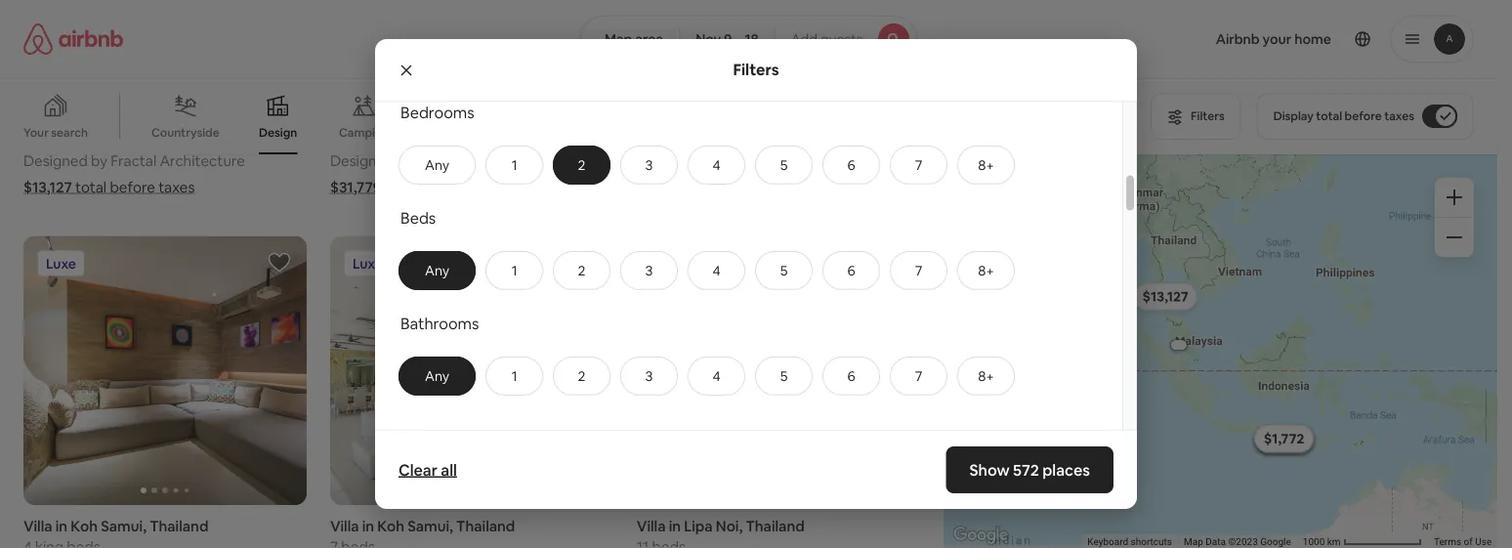 Task type: describe. For each thing, give the bounding box(es) containing it.
7 for bedrooms
[[915, 156, 923, 174]]

noi,
[[716, 516, 743, 535]]

map for map area
[[605, 30, 632, 48]]

1000 km button
[[1297, 534, 1428, 548]]

2 villa in koh samui, thailand from the left
[[330, 516, 515, 535]]

$31,779
[[330, 178, 382, 197]]

thailand for add to wishlist: villa in lipa noi, thailand image
[[746, 516, 805, 535]]

5 button for bedrooms
[[755, 145, 813, 184]]

7 for bathrooms
[[915, 367, 923, 385]]

7 for beds
[[915, 262, 923, 279]]

display total before taxes button
[[1257, 93, 1474, 140]]

none search field containing map area
[[580, 16, 917, 63]]

$1,369
[[1263, 430, 1305, 447]]

zoom in image
[[1447, 190, 1462, 205]]

before inside 'villa in ko samui, thailand 10 beds designed by fractal architecture $13,127 total before taxes'
[[110, 178, 155, 197]]

3 button for bathrooms
[[620, 356, 678, 395]]

map for map data ©2023 google
[[1184, 536, 1203, 548]]

map data ©2023 google
[[1184, 536, 1291, 548]]

in for 1st add to wishlist: villa in koh samui, thailand icon from the right
[[362, 516, 374, 535]]

fell,
[[453, 151, 479, 170]]

$1,779 button
[[1255, 425, 1313, 452]]

display total before taxes
[[1274, 108, 1415, 124]]

8
[[330, 131, 339, 150]]

beds inside villa in koh samui, thailand 8 king beds designed by gary fell, gfab architects $31,779 total before taxes
[[373, 131, 407, 150]]

1 any element from the top
[[419, 156, 455, 174]]

camping
[[339, 125, 389, 140]]

4 button for beds
[[688, 251, 745, 290]]

5 for bathrooms
[[780, 367, 788, 385]]

5 for beds
[[780, 262, 788, 279]]

any button for bathrooms
[[399, 356, 476, 395]]

filters
[[733, 60, 779, 80]]

map area button
[[580, 16, 680, 63]]

of
[[1464, 536, 1473, 548]]

in for add to wishlist: villa in lipa noi, thailand image
[[669, 516, 681, 535]]

places
[[1043, 460, 1090, 480]]

©2023
[[1228, 536, 1258, 548]]

1 any button from the top
[[399, 145, 476, 184]]

$1,772 button
[[1255, 425, 1313, 452]]

your
[[23, 125, 49, 140]]

by inside 'villa in ko samui, thailand 10 beds designed by fractal architecture $13,127 total before taxes'
[[91, 151, 108, 170]]

add guests
[[791, 30, 863, 48]]

$8,764
[[637, 178, 683, 197]]

guests
[[821, 30, 863, 48]]

profile element
[[941, 0, 1474, 78]]

1 any from the top
[[425, 156, 449, 174]]

2 button for bathrooms
[[553, 356, 611, 395]]

–
[[735, 30, 742, 48]]

6 for beds
[[847, 262, 855, 279]]

km
[[1327, 536, 1341, 548]]

show 572 places link
[[946, 446, 1114, 493]]

treehouses
[[1064, 125, 1128, 140]]

$2,272
[[1263, 430, 1306, 448]]

villa in koh samui, thailand 8 king beds designed by gary fell, gfab architects $31,779 total before taxes
[[330, 110, 593, 197]]

1 2 from the top
[[578, 156, 586, 174]]

$1,875
[[1264, 430, 1305, 448]]

1 button for bedrooms
[[486, 145, 543, 184]]

any element for beds
[[419, 262, 455, 279]]

bedrooms
[[401, 102, 474, 122]]

terms
[[1434, 536, 1461, 548]]

in inside villa in koh samui, thailand 8 king beds designed by gary fell, gfab architects $31,779 total before taxes
[[362, 110, 374, 129]]

countryside
[[151, 125, 219, 140]]

before inside villa in koh samui, thailand 8 king beds designed by gary fell, gfab architects $31,779 total before taxes
[[419, 178, 465, 197]]

nov
[[696, 30, 721, 48]]

8+ element for bathrooms
[[978, 367, 994, 385]]

1 villa in koh samui, thailand from the left
[[23, 516, 208, 535]]

5 button for beds
[[755, 251, 813, 290]]

terms of use link
[[1434, 536, 1492, 548]]

show 572 places
[[970, 460, 1090, 480]]

total inside button
[[1316, 108, 1342, 124]]

villa in lipa noi, thailand
[[637, 516, 805, 535]]

8+ button for beds
[[957, 251, 1015, 290]]

king
[[342, 131, 370, 150]]

taxes inside button
[[1384, 108, 1415, 124]]

$3,184
[[1263, 430, 1305, 447]]

572
[[1013, 460, 1039, 480]]

$1,779
[[1264, 430, 1305, 447]]

$2,272 button
[[1254, 425, 1315, 453]]

4 for bathrooms
[[713, 367, 721, 385]]

2 button for beds
[[553, 251, 611, 290]]

keyboard
[[1087, 536, 1128, 548]]

google image
[[948, 523, 1013, 548]]

terms of use
[[1434, 536, 1492, 548]]

$3,193 button
[[1256, 426, 1314, 454]]

area
[[635, 30, 663, 48]]

3 for beds
[[645, 262, 653, 279]]

$13,127 inside button
[[1142, 288, 1189, 305]]

add
[[791, 30, 818, 48]]

thailand inside 'villa in ko samui, thailand 10 beds designed by fractal architecture $13,127 total before taxes'
[[141, 110, 200, 129]]

2 for beds
[[578, 262, 586, 279]]

any for bathrooms
[[425, 367, 449, 385]]

lipa
[[684, 516, 713, 535]]

4 for bedrooms
[[713, 156, 721, 174]]

map area
[[605, 30, 663, 48]]

villa inside 'villa in ko samui, thailand 10 beds designed by fractal architecture $13,127 total before taxes'
[[23, 110, 52, 129]]

total inside 4 beds $8,764 total before taxes
[[686, 178, 717, 197]]

data
[[1206, 536, 1226, 548]]

4 for beds
[[713, 262, 721, 279]]

6 button for bathrooms
[[823, 356, 880, 395]]

shortcuts
[[1131, 536, 1172, 548]]

4 beds $8,764 total before taxes
[[637, 151, 805, 197]]

fractal
[[111, 151, 156, 170]]

5 for bedrooms
[[780, 156, 788, 174]]

ko
[[71, 110, 89, 129]]

8+ for bathrooms
[[978, 367, 994, 385]]

$1,369 button
[[1254, 425, 1314, 452]]

1 add to wishlist: villa in koh samui, thailand image from the left
[[268, 251, 291, 274]]

group containing your search
[[0, 78, 1139, 154]]

3 for bedrooms
[[645, 156, 653, 174]]

by inside villa in koh samui, thailand 8 king beds designed by gary fell, gfab architects $31,779 total before taxes
[[398, 151, 414, 170]]

koh inside villa in koh samui, thailand 8 king beds designed by gary fell, gfab architects $31,779 total before taxes
[[377, 110, 404, 129]]

1 button for beds
[[486, 251, 543, 290]]



Task type: vqa. For each thing, say whether or not it's contained in the screenshot.
first 23 Button from the left
no



Task type: locate. For each thing, give the bounding box(es) containing it.
2 vertical spatial any button
[[399, 356, 476, 395]]

(5)
[[288, 110, 307, 129]]

map left data
[[1184, 536, 1203, 548]]

villa for add to wishlist: villa in lipa noi, thailand image
[[637, 516, 666, 535]]

show
[[970, 460, 1010, 480]]

1 horizontal spatial by
[[398, 151, 414, 170]]

before right $8,764
[[720, 178, 766, 197]]

2 vertical spatial 2 button
[[553, 356, 611, 395]]

0 horizontal spatial map
[[605, 30, 632, 48]]

add guests button
[[774, 16, 917, 63]]

0 vertical spatial 3
[[645, 156, 653, 174]]

koh for 1st add to wishlist: villa in koh samui, thailand icon from the right
[[377, 516, 404, 535]]

8+ element for bedrooms
[[978, 156, 994, 174]]

google
[[1260, 536, 1291, 548]]

3 2 from the top
[[578, 367, 586, 385]]

designed inside 'villa in ko samui, thailand 10 beds designed by fractal architecture $13,127 total before taxes'
[[23, 151, 88, 170]]

map inside button
[[605, 30, 632, 48]]

taxes inside 'villa in ko samui, thailand 10 beds designed by fractal architecture $13,127 total before taxes'
[[158, 178, 195, 197]]

beds inside 'villa in ko samui, thailand 10 beds designed by fractal architecture $13,127 total before taxes'
[[42, 131, 75, 150]]

6 for bedrooms
[[847, 156, 855, 174]]

5
[[780, 156, 788, 174], [780, 262, 788, 279], [780, 367, 788, 385]]

$911
[[1271, 429, 1299, 446]]

designed down king
[[330, 151, 394, 170]]

clear all
[[399, 460, 457, 480]]

2 button
[[553, 145, 611, 184], [553, 251, 611, 290], [553, 356, 611, 395]]

0 vertical spatial any
[[425, 156, 449, 174]]

0 horizontal spatial designed
[[23, 151, 88, 170]]

1 horizontal spatial $13,127
[[1142, 288, 1189, 305]]

1 4 button from the top
[[688, 145, 745, 184]]

2 2 from the top
[[578, 262, 586, 279]]

3 3 button from the top
[[620, 356, 678, 395]]

villa in ko samui, thailand 10 beds designed by fractal architecture $13,127 total before taxes
[[23, 110, 245, 197]]

3 any from the top
[[425, 367, 449, 385]]

before inside 4 beds $8,764 total before taxes
[[720, 178, 766, 197]]

7
[[915, 156, 923, 174], [915, 262, 923, 279], [915, 367, 923, 385]]

1 vertical spatial any
[[425, 262, 449, 279]]

1 vertical spatial 5
[[780, 262, 788, 279]]

clear
[[399, 460, 438, 480]]

3 any button from the top
[[399, 356, 476, 395]]

any element down bathrooms
[[419, 367, 455, 385]]

7 button for beds
[[890, 251, 948, 290]]

beds up $8,764
[[648, 151, 682, 170]]

map left area
[[605, 30, 632, 48]]

0 horizontal spatial villa in koh samui, thailand
[[23, 516, 208, 535]]

2 vertical spatial 4 button
[[688, 356, 745, 395]]

total inside villa in koh samui, thailand 8 king beds designed by gary fell, gfab architects $31,779 total before taxes
[[385, 178, 416, 197]]

0 vertical spatial any button
[[399, 145, 476, 184]]

2 for bathrooms
[[578, 367, 586, 385]]

3 8+ from the top
[[978, 367, 994, 385]]

1 horizontal spatial add to wishlist: villa in koh samui, thailand image
[[574, 251, 598, 274]]

2 vertical spatial 6
[[847, 367, 855, 385]]

2 5 from the top
[[780, 262, 788, 279]]

villa for first add to wishlist: villa in koh samui, thailand icon
[[23, 516, 52, 535]]

2 6 from the top
[[847, 262, 855, 279]]

2 horizontal spatial beds
[[648, 151, 682, 170]]

1 for bathrooms
[[512, 367, 517, 385]]

3 5 from the top
[[780, 367, 788, 385]]

$911 button
[[1262, 424, 1308, 451]]

display
[[1274, 108, 1314, 124]]

1 1 button from the top
[[486, 145, 543, 184]]

2 vertical spatial 5
[[780, 367, 788, 385]]

your search
[[23, 125, 88, 140]]

2 3 button from the top
[[620, 251, 678, 290]]

3 button for bedrooms
[[620, 145, 678, 184]]

2 8+ element from the top
[[978, 262, 994, 279]]

6 button
[[823, 145, 880, 184], [823, 251, 880, 290], [823, 356, 880, 395]]

any element down bedrooms
[[419, 156, 455, 174]]

by left fractal
[[91, 151, 108, 170]]

1 by from the left
[[91, 151, 108, 170]]

architecture
[[160, 151, 245, 170]]

3 2 button from the top
[[553, 356, 611, 395]]

3 7 from the top
[[915, 367, 923, 385]]

beds right 10
[[42, 131, 75, 150]]

1000
[[1303, 536, 1325, 548]]

2 vertical spatial 1 button
[[486, 356, 543, 395]]

3 for bathrooms
[[645, 367, 653, 385]]

10
[[23, 131, 38, 150]]

samui, inside 'villa in ko samui, thailand 10 beds designed by fractal architecture $13,127 total before taxes'
[[92, 110, 138, 129]]

1000 km
[[1303, 536, 1343, 548]]

1 2 button from the top
[[553, 145, 611, 184]]

any
[[425, 156, 449, 174], [425, 262, 449, 279], [425, 367, 449, 385]]

0 vertical spatial $13,127
[[23, 178, 72, 197]]

1 vertical spatial 4 button
[[688, 251, 745, 290]]

thailand for first add to wishlist: villa in koh samui, thailand icon
[[150, 516, 208, 535]]

2 vertical spatial 3
[[645, 367, 653, 385]]

1 for beds
[[512, 262, 517, 279]]

3 7 button from the top
[[890, 356, 948, 395]]

0 vertical spatial 7
[[915, 156, 923, 174]]

any left fell,
[[425, 156, 449, 174]]

1 vertical spatial 6
[[847, 262, 855, 279]]

None search field
[[580, 16, 917, 63]]

architects
[[523, 151, 593, 170]]

nov 9 – 18 button
[[679, 16, 775, 63]]

3 5 button from the top
[[755, 356, 813, 395]]

6 for bathrooms
[[847, 367, 855, 385]]

total down search
[[75, 178, 107, 197]]

2 2 button from the top
[[553, 251, 611, 290]]

1 button
[[486, 145, 543, 184], [486, 251, 543, 290], [486, 356, 543, 395]]

0 vertical spatial 3 button
[[620, 145, 678, 184]]

1 vertical spatial map
[[1184, 536, 1203, 548]]

1 vertical spatial 2
[[578, 262, 586, 279]]

7 button for bedrooms
[[890, 145, 948, 184]]

2 4 button from the top
[[688, 251, 745, 290]]

0 vertical spatial any element
[[419, 156, 455, 174]]

0 vertical spatial 8+ button
[[957, 145, 1015, 184]]

2 any from the top
[[425, 262, 449, 279]]

1 vertical spatial $13,127
[[1142, 288, 1189, 305]]

design
[[259, 125, 297, 140]]

5.0 (5)
[[264, 110, 307, 129]]

5.0 out of 5 average rating,  5 reviews image
[[249, 110, 307, 129]]

any for beds
[[425, 262, 449, 279]]

6 button for beds
[[823, 251, 880, 290]]

1 designed from the left
[[23, 151, 88, 170]]

gary
[[417, 151, 450, 170]]

2 8+ from the top
[[978, 262, 994, 279]]

gfab
[[482, 151, 520, 170]]

before down fractal
[[110, 178, 155, 197]]

0 horizontal spatial $13,127
[[23, 178, 72, 197]]

0 horizontal spatial beds
[[42, 131, 75, 150]]

$1,772
[[1264, 430, 1304, 447]]

3 3 from the top
[[645, 367, 653, 385]]

1 6 from the top
[[847, 156, 855, 174]]

0 vertical spatial 2 button
[[553, 145, 611, 184]]

1 3 from the top
[[645, 156, 653, 174]]

1 vertical spatial 7 button
[[890, 251, 948, 290]]

1 8+ button from the top
[[957, 145, 1015, 184]]

1 button for bathrooms
[[486, 356, 543, 395]]

2 vertical spatial 8+ element
[[978, 367, 994, 385]]

3
[[645, 156, 653, 174], [645, 262, 653, 279], [645, 367, 653, 385]]

designed inside villa in koh samui, thailand 8 king beds designed by gary fell, gfab architects $31,779 total before taxes
[[330, 151, 394, 170]]

$13,127 inside 'villa in ko samui, thailand 10 beds designed by fractal architecture $13,127 total before taxes'
[[23, 178, 72, 197]]

any button down bathrooms
[[399, 356, 476, 395]]

1 vertical spatial 8+
[[978, 262, 994, 279]]

$3,193
[[1264, 431, 1305, 449]]

in inside 'villa in ko samui, thailand 10 beds designed by fractal architecture $13,127 total before taxes'
[[55, 110, 68, 129]]

keyboard shortcuts
[[1087, 536, 1172, 548]]

1 7 button from the top
[[890, 145, 948, 184]]

before inside button
[[1345, 108, 1382, 124]]

4 button for bathrooms
[[688, 356, 745, 395]]

4 inside 4 beds $8,764 total before taxes
[[637, 151, 645, 170]]

2 vertical spatial 3 button
[[620, 356, 678, 395]]

0 vertical spatial 8+
[[978, 156, 994, 174]]

filters dialog
[[375, 18, 1137, 509]]

before down gary
[[419, 178, 465, 197]]

5.0
[[264, 110, 285, 129]]

8+ for bedrooms
[[978, 156, 994, 174]]

1 7 from the top
[[915, 156, 923, 174]]

1 vertical spatial 5 button
[[755, 251, 813, 290]]

1 vertical spatial 2 button
[[553, 251, 611, 290]]

koh for first add to wishlist: villa in koh samui, thailand icon
[[71, 516, 98, 535]]

total up beds
[[385, 178, 416, 197]]

all
[[441, 460, 457, 480]]

1 horizontal spatial map
[[1184, 536, 1203, 548]]

samui,
[[92, 110, 138, 129], [407, 110, 453, 129], [101, 516, 146, 535], [407, 516, 453, 535]]

2 add to wishlist: villa in koh samui, thailand image from the left
[[574, 251, 598, 274]]

3 8+ element from the top
[[978, 367, 994, 385]]

0 vertical spatial 5
[[780, 156, 788, 174]]

in
[[55, 110, 68, 129], [362, 110, 374, 129], [55, 516, 68, 535], [362, 516, 374, 535], [669, 516, 681, 535]]

map
[[605, 30, 632, 48], [1184, 536, 1203, 548]]

1 8+ element from the top
[[978, 156, 994, 174]]

total right $8,764
[[686, 178, 717, 197]]

3 1 from the top
[[512, 367, 517, 385]]

$13,127 button
[[1134, 283, 1197, 310]]

1 5 button from the top
[[755, 145, 813, 184]]

villa for 1st add to wishlist: villa in koh samui, thailand icon from the right
[[330, 516, 359, 535]]

add to wishlist: villa in lipa noi, thailand image
[[881, 251, 904, 274]]

4
[[637, 151, 645, 170], [713, 156, 721, 174], [713, 262, 721, 279], [713, 367, 721, 385]]

1 for bedrooms
[[512, 156, 517, 174]]

samui, inside villa in koh samui, thailand 8 king beds designed by gary fell, gfab architects $31,779 total before taxes
[[407, 110, 453, 129]]

2 vertical spatial any
[[425, 367, 449, 385]]

1 6 button from the top
[[823, 145, 880, 184]]

$1,875 button
[[1255, 425, 1314, 452]]

2 any button from the top
[[399, 251, 476, 290]]

beds inside 4 beds $8,764 total before taxes
[[648, 151, 682, 170]]

in for first add to wishlist: villa in koh samui, thailand icon
[[55, 516, 68, 535]]

search
[[51, 125, 88, 140]]

3 8+ button from the top
[[957, 356, 1015, 395]]

designed
[[23, 151, 88, 170], [330, 151, 394, 170]]

3 6 button from the top
[[823, 356, 880, 395]]

add to wishlist: villa in koh samui, thailand image
[[268, 251, 291, 274], [574, 251, 598, 274]]

villa inside villa in koh samui, thailand 8 king beds designed by gary fell, gfab architects $31,779 total before taxes
[[330, 110, 359, 129]]

1 vertical spatial any button
[[399, 251, 476, 290]]

0 vertical spatial 2
[[578, 156, 586, 174]]

google map
showing 19 stays. region
[[943, 154, 1498, 548]]

1 1 from the top
[[512, 156, 517, 174]]

1 vertical spatial 3 button
[[620, 251, 678, 290]]

3 1 button from the top
[[486, 356, 543, 395]]

2 7 from the top
[[915, 262, 923, 279]]

0 vertical spatial 5 button
[[755, 145, 813, 184]]

taxes inside villa in koh samui, thailand 8 king beds designed by gary fell, gfab architects $31,779 total before taxes
[[468, 178, 504, 197]]

0 vertical spatial 7 button
[[890, 145, 948, 184]]

$3,184 button
[[1255, 425, 1314, 452]]

0 vertical spatial 1
[[512, 156, 517, 174]]

1 5 from the top
[[780, 156, 788, 174]]

any up bathrooms
[[425, 262, 449, 279]]

2 8+ button from the top
[[957, 251, 1015, 290]]

thailand inside villa in koh samui, thailand 8 king beds designed by gary fell, gfab architects $31,779 total before taxes
[[456, 110, 515, 129]]

total right display
[[1316, 108, 1342, 124]]

zoom out image
[[1447, 230, 1462, 245]]

6
[[847, 156, 855, 174], [847, 262, 855, 279], [847, 367, 855, 385]]

0 vertical spatial 6
[[847, 156, 855, 174]]

1 vertical spatial 8+ element
[[978, 262, 994, 279]]

villa in koh samui, thailand
[[23, 516, 208, 535], [330, 516, 515, 535]]

use
[[1475, 536, 1492, 548]]

1 vertical spatial 1 button
[[486, 251, 543, 290]]

by
[[91, 151, 108, 170], [398, 151, 414, 170]]

2 3 from the top
[[645, 262, 653, 279]]

2 1 from the top
[[512, 262, 517, 279]]

2
[[578, 156, 586, 174], [578, 262, 586, 279], [578, 367, 586, 385]]

bathrooms
[[401, 313, 479, 333]]

7 button for bathrooms
[[890, 356, 948, 395]]

2 vertical spatial 8+ button
[[957, 356, 1015, 395]]

any element up bathrooms
[[419, 262, 455, 279]]

0 vertical spatial 1 button
[[486, 145, 543, 184]]

0 horizontal spatial add to wishlist: villa in koh samui, thailand image
[[268, 251, 291, 274]]

2 vertical spatial 7
[[915, 367, 923, 385]]

2 vertical spatial 2
[[578, 367, 586, 385]]

group
[[0, 78, 1139, 154], [23, 236, 307, 505], [330, 236, 613, 505], [637, 236, 920, 505]]

5 button for bathrooms
[[755, 356, 813, 395]]

taxes
[[1384, 108, 1415, 124], [158, 178, 195, 197], [468, 178, 504, 197], [769, 178, 805, 197]]

any button up bathrooms
[[399, 251, 476, 290]]

8+ element for beds
[[978, 262, 994, 279]]

9
[[724, 30, 732, 48]]

3 button
[[620, 145, 678, 184], [620, 251, 678, 290], [620, 356, 678, 395]]

3 button for beds
[[620, 251, 678, 290]]

before right display
[[1345, 108, 1382, 124]]

2 7 button from the top
[[890, 251, 948, 290]]

8+
[[978, 156, 994, 174], [978, 262, 994, 279], [978, 367, 994, 385]]

2 vertical spatial 7 button
[[890, 356, 948, 395]]

7 button
[[890, 145, 948, 184], [890, 251, 948, 290], [890, 356, 948, 395]]

any button
[[399, 145, 476, 184], [399, 251, 476, 290], [399, 356, 476, 395]]

2 vertical spatial 1
[[512, 367, 517, 385]]

1 vertical spatial 7
[[915, 262, 923, 279]]

2 vertical spatial 8+
[[978, 367, 994, 385]]

any button down bedrooms
[[399, 145, 476, 184]]

0 vertical spatial map
[[605, 30, 632, 48]]

by left gary
[[398, 151, 414, 170]]

8+ button for bathrooms
[[957, 356, 1015, 395]]

2 vertical spatial any element
[[419, 367, 455, 385]]

0 vertical spatial 8+ element
[[978, 156, 994, 174]]

8+ for beds
[[978, 262, 994, 279]]

1 vertical spatial 1
[[512, 262, 517, 279]]

4 button
[[688, 145, 745, 184], [688, 251, 745, 290], [688, 356, 745, 395]]

1 vertical spatial any element
[[419, 262, 455, 279]]

4 button for bedrooms
[[688, 145, 745, 184]]

1 horizontal spatial beds
[[373, 131, 407, 150]]

2 by from the left
[[398, 151, 414, 170]]

2 vertical spatial 6 button
[[823, 356, 880, 395]]

3 any element from the top
[[419, 367, 455, 385]]

18
[[745, 30, 759, 48]]

1 horizontal spatial villa in koh samui, thailand
[[330, 516, 515, 535]]

keyboard shortcuts button
[[1087, 535, 1172, 548]]

1 3 button from the top
[[620, 145, 678, 184]]

2 5 button from the top
[[755, 251, 813, 290]]

any element
[[419, 156, 455, 174], [419, 262, 455, 279], [419, 367, 455, 385]]

any button for beds
[[399, 251, 476, 290]]

any down bathrooms
[[425, 367, 449, 385]]

2 designed from the left
[[330, 151, 394, 170]]

beds
[[42, 131, 75, 150], [373, 131, 407, 150], [648, 151, 682, 170]]

beds
[[401, 207, 436, 227]]

2 6 button from the top
[[823, 251, 880, 290]]

1 vertical spatial 3
[[645, 262, 653, 279]]

8+ element
[[978, 156, 994, 174], [978, 262, 994, 279], [978, 367, 994, 385]]

0 vertical spatial 6 button
[[823, 145, 880, 184]]

clear all button
[[389, 450, 467, 489]]

1 vertical spatial 6 button
[[823, 251, 880, 290]]

3 4 button from the top
[[688, 356, 745, 395]]

1 vertical spatial 8+ button
[[957, 251, 1015, 290]]

taxes inside 4 beds $8,764 total before taxes
[[769, 178, 805, 197]]

nov 9 – 18
[[696, 30, 759, 48]]

3 6 from the top
[[847, 367, 855, 385]]

1 horizontal spatial designed
[[330, 151, 394, 170]]

2 1 button from the top
[[486, 251, 543, 290]]

8+ button for bedrooms
[[957, 145, 1015, 184]]

0 horizontal spatial by
[[91, 151, 108, 170]]

designed down your search at left top
[[23, 151, 88, 170]]

beds right king
[[373, 131, 407, 150]]

2 vertical spatial 5 button
[[755, 356, 813, 395]]

0 vertical spatial 4 button
[[688, 145, 745, 184]]

2 any element from the top
[[419, 262, 455, 279]]

total inside 'villa in ko samui, thailand 10 beds designed by fractal architecture $13,127 total before taxes'
[[75, 178, 107, 197]]

thailand for 1st add to wishlist: villa in koh samui, thailand icon from the right
[[456, 516, 515, 535]]

1 8+ from the top
[[978, 156, 994, 174]]

any element for bathrooms
[[419, 367, 455, 385]]

6 button for bedrooms
[[823, 145, 880, 184]]



